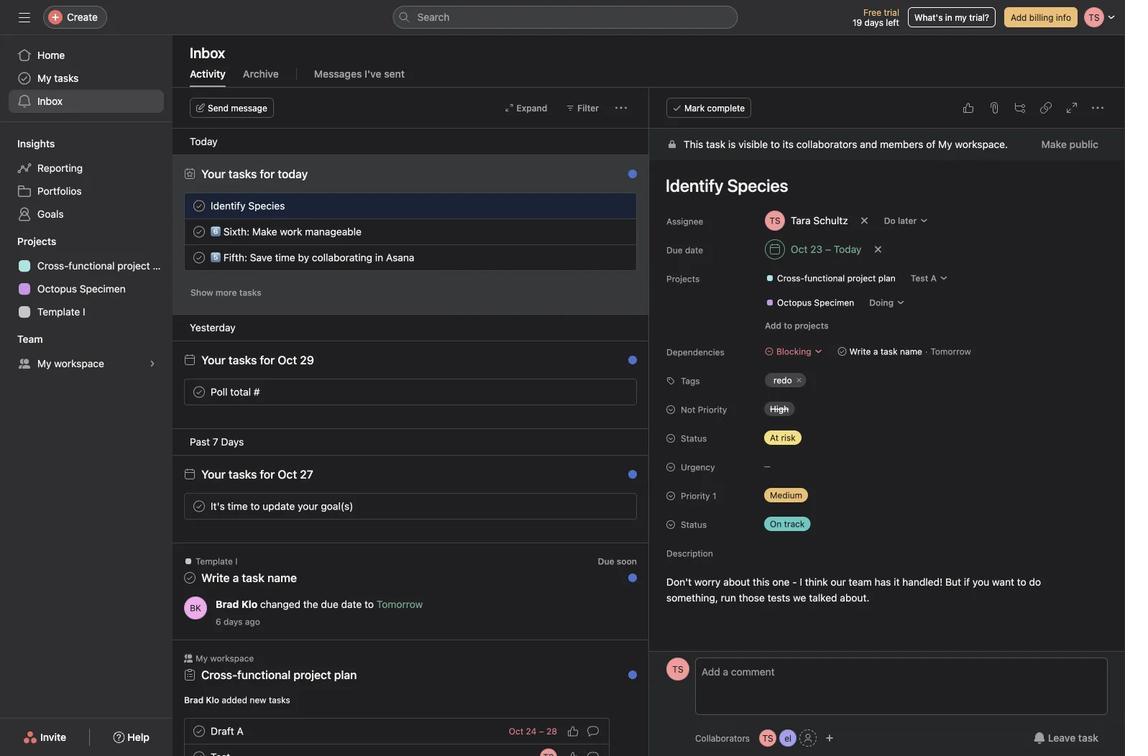 Task type: describe. For each thing, give the bounding box(es) containing it.
tomorrow inside main content
[[931, 347, 971, 357]]

for for your tasks for today
[[260, 167, 275, 181]]

this task is visible to its collaborators and members of my workspace.
[[684, 138, 1008, 150]]

add for add billing info
[[1011, 12, 1027, 22]]

messages i've sent
[[314, 68, 405, 80]]

portfolios link
[[9, 180, 164, 203]]

0 likes. click to like this task image for identify species
[[595, 200, 606, 212]]

add to projects
[[765, 321, 829, 331]]

1 horizontal spatial octopus specimen link
[[760, 296, 860, 310]]

by
[[298, 252, 309, 264]]

species
[[248, 200, 285, 212]]

0 vertical spatial priority
[[698, 405, 727, 415]]

tasks right 'new'
[[269, 695, 290, 706]]

medium button
[[759, 485, 845, 506]]

0 horizontal spatial plan
[[153, 260, 172, 272]]

5️⃣
[[211, 252, 221, 264]]

2 horizontal spatial cross-functional project plan link
[[760, 271, 902, 286]]

added
[[222, 695, 247, 706]]

1 horizontal spatial project
[[294, 668, 331, 682]]

mark complete button
[[667, 98, 752, 118]]

i inside don't worry about this one - i think our team has it handled! but if you want to do something, run those tests we talked about.
[[800, 576, 803, 588]]

update
[[263, 501, 295, 512]]

24
[[526, 727, 537, 737]]

projects element containing projects
[[0, 229, 173, 327]]

insights element
[[0, 131, 173, 229]]

el button
[[780, 730, 797, 747]]

redo
[[774, 375, 792, 385]]

more actions image
[[616, 102, 627, 114]]

you
[[973, 576, 990, 588]]

we
[[793, 592, 807, 604]]

0 horizontal spatial octopus specimen
[[37, 283, 126, 295]]

0 vertical spatial specimen
[[80, 283, 126, 295]]

project inside main content
[[848, 273, 876, 283]]

goal(s)
[[321, 501, 353, 512]]

archive notification image
[[621, 358, 633, 370]]

remove assignee image
[[861, 216, 869, 225]]

is
[[729, 138, 736, 150]]

23
[[811, 243, 823, 255]]

functional inside identify species dialog
[[805, 273, 845, 283]]

0 vertical spatial template i
[[37, 306, 85, 318]]

0 comments image for 6️⃣ sixth: make work manageable
[[615, 226, 626, 238]]

trial?
[[970, 12, 990, 22]]

your tasks for oct 27
[[201, 468, 313, 481]]

search
[[417, 11, 450, 23]]

info
[[1056, 12, 1072, 22]]

leave
[[1048, 732, 1076, 744]]

task for leave
[[1079, 732, 1099, 744]]

dependencies
[[667, 347, 725, 357]]

team
[[849, 576, 872, 588]]

identify species dialog
[[649, 88, 1125, 757]]

collaborators
[[797, 138, 858, 150]]

portfolios
[[37, 185, 82, 197]]

0 horizontal spatial octopus specimen link
[[9, 278, 164, 301]]

Task Name text field
[[657, 169, 1108, 202]]

completed checkbox for draft
[[191, 723, 208, 740]]

ago
[[245, 617, 260, 627]]

status for at
[[681, 434, 707, 444]]

past
[[190, 436, 210, 448]]

1 horizontal spatial cross-functional project plan link
[[201, 668, 357, 682]]

tasks for your tasks for oct 27
[[229, 468, 257, 481]]

home link
[[9, 44, 164, 67]]

remove image
[[795, 376, 804, 385]]

changed
[[260, 599, 301, 611]]

completed checkbox for identify species
[[191, 197, 208, 215]]

to left its
[[771, 138, 780, 150]]

0 horizontal spatial ts button
[[667, 658, 690, 681]]

run
[[721, 592, 736, 604]]

cross-functional project plan inside identify species dialog
[[777, 273, 896, 283]]

3 completed image from the top
[[191, 749, 208, 757]]

show more tasks button
[[184, 283, 268, 303]]

due date
[[667, 245, 703, 255]]

due for due soon
[[598, 557, 615, 567]]

write for write a task name
[[850, 347, 871, 357]]

track
[[784, 519, 805, 529]]

help
[[127, 732, 150, 744]]

don't worry about this one - i think our team has it handled! but if you want to do something, run those tests we talked about.
[[667, 576, 1044, 604]]

archive all image
[[621, 657, 633, 669]]

2 vertical spatial cross-functional project plan
[[201, 668, 357, 682]]

add or remove collaborators image
[[826, 734, 834, 743]]

0 vertical spatial time
[[275, 252, 295, 264]]

draft
[[211, 726, 234, 738]]

public
[[1070, 138, 1099, 150]]

tasks for my tasks
[[54, 72, 79, 84]]

doing
[[870, 298, 894, 308]]

see details, my workspace image
[[148, 360, 157, 368]]

0 vertical spatial today
[[190, 136, 218, 147]]

if
[[964, 576, 970, 588]]

sixth:
[[224, 226, 250, 238]]

days inside free trial 19 days left
[[865, 17, 884, 27]]

write for write a task name
[[201, 571, 230, 585]]

more actions for this task image
[[1092, 102, 1104, 114]]

1 vertical spatial priority
[[681, 491, 710, 501]]

worry
[[695, 576, 721, 588]]

my inside global element
[[37, 72, 51, 84]]

at risk
[[770, 433, 796, 443]]

2 archive notification image from the top
[[621, 472, 633, 484]]

handled!
[[903, 576, 943, 588]]

do
[[884, 216, 896, 226]]

1 horizontal spatial functional
[[237, 668, 291, 682]]

1 vertical spatial my workspace
[[196, 654, 254, 664]]

asana
[[386, 252, 415, 264]]

completed image for it's
[[191, 498, 208, 515]]

0 vertical spatial ts
[[673, 665, 684, 675]]

brad for changed
[[216, 599, 239, 611]]

tests
[[768, 592, 791, 604]]

el
[[785, 734, 792, 744]]

1 horizontal spatial i
[[235, 557, 238, 567]]

2 vertical spatial 0 likes. click to like this task image
[[567, 752, 579, 757]]

its
[[783, 138, 794, 150]]

0 horizontal spatial cross-functional project plan
[[37, 260, 172, 272]]

members
[[880, 138, 924, 150]]

0 vertical spatial inbox
[[190, 44, 225, 61]]

completed image for poll
[[191, 384, 208, 401]]

messages
[[314, 68, 362, 80]]

archive notifications image
[[621, 560, 633, 572]]

fifth:
[[224, 252, 247, 264]]

archive link
[[243, 68, 279, 87]]

complete
[[707, 103, 745, 113]]

tomorrow inside brad klo changed the due date to tomorrow 6 days ago
[[377, 599, 423, 611]]

a for task name
[[233, 571, 239, 585]]

– for 28
[[539, 727, 544, 737]]

insights
[[17, 138, 55, 150]]

0 horizontal spatial project
[[117, 260, 150, 272]]

tasks inside button
[[239, 288, 261, 298]]

1 vertical spatial ts
[[763, 734, 774, 744]]

your for your tasks for today
[[201, 167, 226, 181]]

think
[[805, 576, 828, 588]]

1 horizontal spatial template i
[[196, 557, 238, 567]]

0 horizontal spatial time
[[228, 501, 248, 512]]

your tasks for today link
[[201, 167, 308, 181]]

2 vertical spatial cross-
[[201, 668, 237, 682]]

oct left 24
[[509, 727, 524, 737]]

visible
[[739, 138, 768, 150]]

27
[[300, 468, 313, 481]]

main content containing this task is visible to its collaborators and members of my workspace.
[[649, 129, 1125, 757]]

more
[[216, 288, 237, 298]]

octopus specimen inside identify species dialog
[[777, 298, 855, 308]]

completed checkbox for 5️⃣
[[191, 249, 208, 266]]

teams element
[[0, 327, 173, 378]]

search button
[[393, 6, 738, 29]]

on
[[770, 519, 782, 529]]

it's
[[211, 501, 225, 512]]

make inside button
[[1042, 138, 1067, 150]]

bk
[[190, 603, 201, 613]]

expand button
[[499, 98, 554, 118]]

oct left 29
[[278, 353, 297, 367]]

your for your tasks for oct 29
[[201, 353, 226, 367]]

don't
[[667, 576, 692, 588]]

a for test a
[[931, 273, 937, 283]]

1 vertical spatial ts button
[[760, 730, 777, 747]]

6
[[216, 617, 221, 627]]

redo link
[[765, 373, 807, 388]]

for for your tasks for oct 27
[[260, 468, 275, 481]]

0 horizontal spatial in
[[375, 252, 383, 264]]

my tasks link
[[9, 67, 164, 90]]

talked
[[809, 592, 838, 604]]

1 vertical spatial workspace
[[210, 654, 254, 664]]

insights button
[[0, 137, 55, 151]]

make public button
[[1032, 132, 1108, 157]]

0 horizontal spatial octopus
[[37, 283, 77, 295]]

projects button
[[0, 234, 56, 249]]

date inside identify species dialog
[[685, 245, 703, 255]]

save
[[250, 252, 272, 264]]

days inside brad klo changed the due date to tomorrow 6 days ago
[[224, 617, 243, 627]]

about.
[[840, 592, 870, 604]]



Task type: locate. For each thing, give the bounding box(es) containing it.
write up "brad klo" link
[[201, 571, 230, 585]]

today down send
[[190, 136, 218, 147]]

1 horizontal spatial in
[[946, 12, 953, 22]]

activity
[[190, 68, 226, 80]]

tasks for your tasks for oct 29
[[229, 353, 257, 367]]

1 horizontal spatial a
[[874, 347, 878, 357]]

1 vertical spatial write
[[201, 571, 230, 585]]

2 vertical spatial completed checkbox
[[191, 723, 208, 740]]

time right it's
[[228, 501, 248, 512]]

-
[[793, 576, 797, 588]]

priority left the 1
[[681, 491, 710, 501]]

your for your tasks for oct 27
[[201, 468, 226, 481]]

1 vertical spatial task
[[881, 347, 898, 357]]

1 horizontal spatial octopus specimen
[[777, 298, 855, 308]]

octopus specimen up projects
[[777, 298, 855, 308]]

0 likes. click to like this task image right 28
[[567, 726, 579, 738]]

1 horizontal spatial –
[[826, 243, 831, 255]]

1 vertical spatial octopus specimen
[[777, 298, 855, 308]]

your tasks for today
[[201, 167, 308, 181]]

–
[[826, 243, 831, 255], [539, 727, 544, 737]]

cross-functional project plan down oct 23 – today
[[777, 273, 896, 283]]

brad klo added new tasks
[[184, 695, 290, 706]]

search list box
[[393, 6, 738, 29]]

i inside template i link
[[83, 306, 85, 318]]

hide sidebar image
[[19, 12, 30, 23]]

priority right the not
[[698, 405, 727, 415]]

0 vertical spatial cross-functional project plan
[[37, 260, 172, 272]]

add to projects button
[[759, 316, 835, 336]]

new
[[250, 695, 266, 706]]

– right 23
[[826, 243, 831, 255]]

tasks for your tasks for today
[[229, 167, 257, 181]]

collaborators
[[695, 734, 750, 744]]

completed image left identify
[[191, 197, 208, 215]]

1
[[713, 491, 717, 501]]

0 vertical spatial 0 likes. click to like this task image
[[963, 102, 974, 114]]

make down species
[[252, 226, 277, 238]]

klo
[[242, 599, 258, 611], [206, 695, 219, 706]]

0 horizontal spatial a
[[237, 726, 244, 738]]

1 vertical spatial 0 comments image
[[615, 226, 626, 238]]

completed checkbox for 6️⃣ sixth: make work manageable
[[191, 223, 208, 241]]

1 vertical spatial a
[[233, 571, 239, 585]]

oct 23 – today
[[791, 243, 862, 255]]

archive notification image left the urgency
[[621, 472, 633, 484]]

0 horizontal spatial template
[[37, 306, 80, 318]]

assignee
[[667, 216, 704, 227]]

1 horizontal spatial due
[[667, 245, 683, 255]]

i up write a task name
[[235, 557, 238, 567]]

add to bookmarks image
[[598, 560, 610, 572]]

task right leave
[[1079, 732, 1099, 744]]

1 0 likes. click to like this task image from the top
[[595, 200, 606, 212]]

a inside popup button
[[931, 273, 937, 283]]

my
[[37, 72, 51, 84], [939, 138, 953, 150], [37, 358, 51, 370], [196, 654, 208, 664]]

something,
[[667, 592, 718, 604]]

1 vertical spatial specimen
[[814, 298, 855, 308]]

to left projects
[[784, 321, 793, 331]]

1 vertical spatial projects
[[667, 274, 700, 284]]

0 likes. click to like this task image left attachments: add a file to this task, identify species icon
[[963, 102, 974, 114]]

for for your tasks for oct 29
[[260, 353, 275, 367]]

tags
[[681, 376, 700, 386]]

what's
[[915, 12, 943, 22]]

3 completed checkbox from the top
[[191, 723, 208, 740]]

in left asana
[[375, 252, 383, 264]]

my workspace link
[[9, 352, 164, 375]]

1 vertical spatial completed image
[[191, 723, 208, 740]]

add for add to projects
[[765, 321, 782, 331]]

0 vertical spatial template
[[37, 306, 80, 318]]

inbox link
[[9, 90, 164, 113]]

my inside teams element
[[37, 358, 51, 370]]

yesterday
[[190, 322, 236, 334]]

klo for added
[[206, 695, 219, 706]]

projects inside identify species dialog
[[667, 274, 700, 284]]

ts left el
[[763, 734, 774, 744]]

2 for from the top
[[260, 353, 275, 367]]

completed image
[[191, 498, 208, 515], [191, 723, 208, 740], [191, 749, 208, 757]]

workspace inside teams element
[[54, 358, 104, 370]]

plan down brad klo changed the due date to tomorrow 6 days ago
[[334, 668, 357, 682]]

1 vertical spatial a
[[237, 726, 244, 738]]

tasks
[[54, 72, 79, 84], [229, 167, 257, 181], [239, 288, 261, 298], [229, 353, 257, 367], [229, 468, 257, 481], [269, 695, 290, 706]]

due for due date
[[667, 245, 683, 255]]

plan up doing popup button
[[879, 273, 896, 283]]

high button
[[759, 399, 845, 419]]

Completed checkbox
[[191, 197, 208, 215], [191, 223, 208, 241], [191, 384, 208, 401], [191, 749, 208, 757]]

completed image left draft
[[191, 723, 208, 740]]

projects element containing cross-functional project plan
[[743, 265, 1124, 316]]

manageable
[[305, 226, 362, 238]]

add inside button
[[1011, 12, 1027, 22]]

0 horizontal spatial workspace
[[54, 358, 104, 370]]

completed checkbox left it's
[[191, 498, 208, 515]]

projects inside "projects" dropdown button
[[17, 236, 56, 247]]

0 horizontal spatial functional
[[69, 260, 115, 272]]

create button
[[43, 6, 107, 29]]

medium
[[770, 490, 803, 501]]

date right "due"
[[341, 599, 362, 611]]

1 horizontal spatial cross-
[[201, 668, 237, 682]]

inbox down my tasks
[[37, 95, 63, 107]]

1 horizontal spatial time
[[275, 252, 295, 264]]

3 completed image from the top
[[191, 249, 208, 266]]

1 status from the top
[[681, 434, 707, 444]]

my workspace down 6
[[196, 654, 254, 664]]

1 horizontal spatial my workspace
[[196, 654, 254, 664]]

high
[[770, 404, 789, 414]]

tasks up identify species
[[229, 167, 257, 181]]

7 days
[[213, 436, 244, 448]]

reporting
[[37, 162, 83, 174]]

a for draft a
[[237, 726, 244, 738]]

due left soon
[[598, 557, 615, 567]]

1 vertical spatial cross-functional project plan
[[777, 273, 896, 283]]

my right of
[[939, 138, 953, 150]]

0 horizontal spatial cross-functional project plan link
[[9, 255, 172, 278]]

urgency
[[681, 462, 715, 472]]

in inside button
[[946, 12, 953, 22]]

want
[[992, 576, 1015, 588]]

help button
[[104, 725, 159, 751]]

oct left the 27
[[278, 468, 297, 481]]

0 horizontal spatial –
[[539, 727, 544, 737]]

3 your from the top
[[201, 468, 226, 481]]

cross- inside identify species dialog
[[777, 273, 805, 283]]

plan inside identify species dialog
[[879, 273, 896, 283]]

1 vertical spatial project
[[848, 273, 876, 283]]

completed image for 5️⃣
[[191, 249, 208, 266]]

date inside brad klo changed the due date to tomorrow 6 days ago
[[341, 599, 362, 611]]

add subtask image
[[1015, 102, 1026, 114]]

3 completed checkbox from the top
[[191, 384, 208, 401]]

template inside template i link
[[37, 306, 80, 318]]

2 vertical spatial 0 comments image
[[588, 726, 599, 738]]

template i up team
[[37, 306, 85, 318]]

0 comments image
[[588, 752, 599, 757]]

6️⃣
[[211, 226, 221, 238]]

poll total #
[[211, 386, 260, 398]]

2 vertical spatial functional
[[237, 668, 291, 682]]

0 horizontal spatial a
[[233, 571, 239, 585]]

ts button right archive all icon
[[667, 658, 690, 681]]

2 horizontal spatial i
[[800, 576, 803, 588]]

main content
[[649, 129, 1125, 757]]

0 horizontal spatial days
[[224, 617, 243, 627]]

19
[[853, 17, 862, 27]]

1 horizontal spatial tomorrow
[[931, 347, 971, 357]]

29
[[300, 353, 314, 367]]

project down brad klo changed the due date to tomorrow 6 days ago
[[294, 668, 331, 682]]

write a task name
[[201, 571, 297, 585]]

brad klo changed the due date to tomorrow 6 days ago
[[216, 599, 423, 627]]

projects element
[[0, 229, 173, 327], [743, 265, 1124, 316]]

ts
[[673, 665, 684, 675], [763, 734, 774, 744]]

tomorrow
[[931, 347, 971, 357], [377, 599, 423, 611]]

a inside identify species dialog
[[874, 347, 878, 357]]

1 completed checkbox from the top
[[191, 249, 208, 266]]

functional down oct 23 – today
[[805, 273, 845, 283]]

0 horizontal spatial tomorrow
[[377, 599, 423, 611]]

1 vertical spatial tomorrow
[[377, 599, 423, 611]]

octopus up template i link
[[37, 283, 77, 295]]

project up doing
[[848, 273, 876, 283]]

2 completed image from the top
[[191, 723, 208, 740]]

oct inside identify species dialog
[[791, 243, 808, 255]]

octopus specimen link up projects
[[760, 296, 860, 310]]

test a
[[911, 273, 937, 283]]

completed image for draft
[[191, 723, 208, 740]]

template up team
[[37, 306, 80, 318]]

0 vertical spatial –
[[826, 243, 831, 255]]

of
[[926, 138, 936, 150]]

1 horizontal spatial klo
[[242, 599, 258, 611]]

copy task link image
[[1041, 102, 1052, 114]]

a
[[874, 347, 878, 357], [233, 571, 239, 585]]

make left public
[[1042, 138, 1067, 150]]

0 vertical spatial brad
[[216, 599, 239, 611]]

projects element inside main content
[[743, 265, 1124, 316]]

my
[[955, 12, 967, 22]]

i up teams element at the left of the page
[[83, 306, 85, 318]]

1 for from the top
[[260, 167, 275, 181]]

1 horizontal spatial days
[[865, 17, 884, 27]]

1 your from the top
[[201, 167, 226, 181]]

your up identify
[[201, 167, 226, 181]]

status for on
[[681, 520, 707, 530]]

completed checkbox left draft
[[191, 723, 208, 740]]

0 vertical spatial in
[[946, 12, 953, 22]]

template i up write a task name
[[196, 557, 238, 567]]

0 vertical spatial add
[[1011, 12, 1027, 22]]

tasks down the 7 days in the bottom left of the page
[[229, 468, 257, 481]]

a right draft
[[237, 726, 244, 738]]

0 likes. click to like this task image left 0 comments icon
[[567, 752, 579, 757]]

archive notification image
[[621, 172, 633, 183], [621, 472, 633, 484]]

at risk button
[[759, 428, 845, 448]]

2 status from the top
[[681, 520, 707, 530]]

tasks inside global element
[[54, 72, 79, 84]]

octopus specimen up template i link
[[37, 283, 126, 295]]

2 0 likes. click to like this task image from the top
[[595, 226, 606, 238]]

2 your from the top
[[201, 353, 226, 367]]

completed image left 5️⃣
[[191, 249, 208, 266]]

completed image left poll
[[191, 384, 208, 401]]

– inside identify species dialog
[[826, 243, 831, 255]]

a left "name" at right top
[[874, 347, 878, 357]]

1 horizontal spatial plan
[[334, 668, 357, 682]]

0 vertical spatial for
[[260, 167, 275, 181]]

2 horizontal spatial cross-functional project plan
[[777, 273, 896, 283]]

1 horizontal spatial octopus
[[777, 298, 812, 308]]

0 vertical spatial project
[[117, 260, 150, 272]]

create
[[67, 11, 98, 23]]

my down team
[[37, 358, 51, 370]]

tomorrow right "due"
[[377, 599, 423, 611]]

your tasks for oct 29 link
[[201, 353, 314, 367]]

0 horizontal spatial specimen
[[80, 283, 126, 295]]

2 vertical spatial i
[[800, 576, 803, 588]]

workspace down 6
[[210, 654, 254, 664]]

the
[[303, 599, 318, 611]]

1 vertical spatial template i
[[196, 557, 238, 567]]

due down assignee
[[667, 245, 683, 255]]

0 vertical spatial functional
[[69, 260, 115, 272]]

2 horizontal spatial project
[[848, 273, 876, 283]]

2 horizontal spatial task
[[1079, 732, 1099, 744]]

2 completed checkbox from the top
[[191, 223, 208, 241]]

1 vertical spatial cross-
[[777, 273, 805, 283]]

my down bk
[[196, 654, 208, 664]]

0 vertical spatial workspace
[[54, 358, 104, 370]]

1 vertical spatial klo
[[206, 695, 219, 706]]

0 vertical spatial klo
[[242, 599, 258, 611]]

your up poll
[[201, 353, 226, 367]]

tara
[[791, 215, 811, 227]]

octopus specimen link
[[9, 278, 164, 301], [760, 296, 860, 310]]

0 comments image for identify species
[[615, 200, 626, 212]]

inbox inside global element
[[37, 95, 63, 107]]

clear due date image
[[874, 245, 883, 254]]

identify
[[211, 200, 246, 212]]

0 vertical spatial date
[[685, 245, 703, 255]]

completed image down brad klo added new tasks
[[191, 749, 208, 757]]

specimen inside identify species dialog
[[814, 298, 855, 308]]

message
[[231, 103, 267, 113]]

projects down due date
[[667, 274, 700, 284]]

brad inside brad klo changed the due date to tomorrow 6 days ago
[[216, 599, 239, 611]]

activity link
[[190, 68, 226, 87]]

tasks right more
[[239, 288, 261, 298]]

1 vertical spatial add
[[765, 321, 782, 331]]

0 horizontal spatial task
[[706, 138, 726, 150]]

reporting link
[[9, 157, 164, 180]]

template up write a task name
[[196, 557, 233, 567]]

completed image
[[191, 197, 208, 215], [191, 223, 208, 241], [191, 249, 208, 266], [191, 384, 208, 401]]

days right 6
[[224, 617, 243, 627]]

1 vertical spatial –
[[539, 727, 544, 737]]

completed checkbox left 6️⃣
[[191, 223, 208, 241]]

a right test
[[931, 273, 937, 283]]

2 horizontal spatial cross-
[[777, 273, 805, 283]]

1 vertical spatial 0 likes. click to like this task image
[[567, 726, 579, 738]]

0 vertical spatial days
[[865, 17, 884, 27]]

1 vertical spatial days
[[224, 617, 243, 627]]

project up template i link
[[117, 260, 150, 272]]

1 vertical spatial i
[[235, 557, 238, 567]]

oct 24 – 28
[[509, 727, 557, 737]]

1 horizontal spatial template
[[196, 557, 233, 567]]

2 completed checkbox from the top
[[191, 498, 208, 515]]

workspace down template i link
[[54, 358, 104, 370]]

today
[[278, 167, 308, 181]]

completed image left 6️⃣
[[191, 223, 208, 241]]

status up description
[[681, 520, 707, 530]]

0 comments image
[[615, 200, 626, 212], [615, 226, 626, 238], [588, 726, 599, 738]]

octopus inside identify species dialog
[[777, 298, 812, 308]]

goals
[[37, 208, 64, 220]]

oct left 23
[[791, 243, 808, 255]]

my inside identify species dialog
[[939, 138, 953, 150]]

task inside 'button'
[[1079, 732, 1099, 744]]

archive notification image down more actions image
[[621, 172, 633, 183]]

brad for added
[[184, 695, 204, 706]]

0 vertical spatial plan
[[153, 260, 172, 272]]

to left 'update'
[[251, 501, 260, 512]]

0 likes. click to like this task image
[[963, 102, 974, 114], [567, 726, 579, 738], [567, 752, 579, 757]]

3 for from the top
[[260, 468, 275, 481]]

cross-
[[37, 260, 69, 272], [777, 273, 805, 283], [201, 668, 237, 682]]

oct 24 – 28 button
[[509, 727, 557, 737]]

1 vertical spatial date
[[341, 599, 362, 611]]

1 horizontal spatial ts button
[[760, 730, 777, 747]]

1 completed checkbox from the top
[[191, 197, 208, 215]]

1 horizontal spatial projects element
[[743, 265, 1124, 316]]

not priority
[[681, 405, 727, 415]]

full screen image
[[1067, 102, 1078, 114]]

my tasks
[[37, 72, 79, 84]]

to inside brad klo changed the due date to tomorrow 6 days ago
[[365, 599, 374, 611]]

later
[[898, 216, 917, 226]]

0 likes. click to like this task image for 6️⃣ sixth: make work manageable
[[595, 226, 606, 238]]

your
[[201, 167, 226, 181], [201, 353, 226, 367], [201, 468, 226, 481]]

global element
[[0, 35, 173, 122]]

soon
[[617, 557, 637, 567]]

to inside don't worry about this one - i think our team has it handled! but if you want to do something, run those tests we talked about.
[[1017, 576, 1027, 588]]

plan left 5️⃣
[[153, 260, 172, 272]]

filter button
[[560, 98, 606, 118]]

to right "due"
[[365, 599, 374, 611]]

0 horizontal spatial projects
[[17, 236, 56, 247]]

2 vertical spatial for
[[260, 468, 275, 481]]

0 horizontal spatial make
[[252, 226, 277, 238]]

about
[[724, 576, 750, 588]]

functional up template i link
[[69, 260, 115, 272]]

brad up 6
[[216, 599, 239, 611]]

do later button
[[878, 211, 935, 231]]

completed checkbox for it's
[[191, 498, 208, 515]]

cross-functional project plan link up 'new'
[[201, 668, 357, 682]]

invite button
[[14, 725, 76, 751]]

klo up ago
[[242, 599, 258, 611]]

1 completed image from the top
[[191, 197, 208, 215]]

task
[[706, 138, 726, 150], [881, 347, 898, 357], [1079, 732, 1099, 744]]

0 likes. click to like this task image
[[595, 200, 606, 212], [595, 226, 606, 238]]

– right 24
[[539, 727, 544, 737]]

0 horizontal spatial write
[[201, 571, 230, 585]]

brad left added
[[184, 695, 204, 706]]

1 vertical spatial due
[[598, 557, 615, 567]]

4 completed checkbox from the top
[[191, 749, 208, 757]]

my workspace down team
[[37, 358, 104, 370]]

completed image for identify
[[191, 197, 208, 215]]

task for this
[[706, 138, 726, 150]]

i've
[[365, 68, 382, 80]]

due
[[321, 599, 339, 611]]

projects
[[17, 236, 56, 247], [667, 274, 700, 284]]

klo for changed
[[242, 599, 258, 611]]

cross-functional project plan link up template i link
[[9, 255, 172, 278]]

2 vertical spatial project
[[294, 668, 331, 682]]

i right -
[[800, 576, 803, 588]]

to
[[771, 138, 780, 150], [784, 321, 793, 331], [251, 501, 260, 512], [1017, 576, 1027, 588], [365, 599, 374, 611]]

Completed checkbox
[[191, 249, 208, 266], [191, 498, 208, 515], [191, 723, 208, 740]]

add billing info
[[1011, 12, 1072, 22]]

archive
[[243, 68, 279, 80]]

1 horizontal spatial specimen
[[814, 298, 855, 308]]

0 vertical spatial archive notification image
[[621, 172, 633, 183]]

completed checkbox for poll total #
[[191, 384, 208, 401]]

– for today
[[826, 243, 831, 255]]

1 completed image from the top
[[191, 498, 208, 515]]

0 horizontal spatial i
[[83, 306, 85, 318]]

description
[[667, 549, 713, 559]]

projects down goals
[[17, 236, 56, 247]]

0 vertical spatial cross-
[[37, 260, 69, 272]]

0 vertical spatial octopus specimen
[[37, 283, 126, 295]]

days right 19
[[865, 17, 884, 27]]

add inside button
[[765, 321, 782, 331]]

due
[[667, 245, 683, 255], [598, 557, 615, 567]]

priority
[[698, 405, 727, 415], [681, 491, 710, 501]]

show more tasks
[[191, 288, 261, 298]]

cross-functional project plan link down oct 23 – today
[[760, 271, 902, 286]]

blocking
[[777, 347, 812, 357]]

0 vertical spatial octopus
[[37, 283, 77, 295]]

tomorrow right "name" at right top
[[931, 347, 971, 357]]

add up blocking dropdown button
[[765, 321, 782, 331]]

for up 'update'
[[260, 468, 275, 481]]

due inside identify species dialog
[[667, 245, 683, 255]]

functional up 'new'
[[237, 668, 291, 682]]

but
[[946, 576, 962, 588]]

completed image for 6️⃣
[[191, 223, 208, 241]]

6️⃣ sixth: make work manageable
[[211, 226, 362, 238]]

write inside identify species dialog
[[850, 347, 871, 357]]

1 vertical spatial make
[[252, 226, 277, 238]]

a up "brad klo" link
[[233, 571, 239, 585]]

klo inside brad klo changed the due date to tomorrow 6 days ago
[[242, 599, 258, 611]]

0 horizontal spatial cross-
[[37, 260, 69, 272]]

template
[[37, 306, 80, 318], [196, 557, 233, 567]]

2 completed image from the top
[[191, 223, 208, 241]]

4 completed image from the top
[[191, 384, 208, 401]]

tasks up total
[[229, 353, 257, 367]]

1 archive notification image from the top
[[621, 172, 633, 183]]

time left by
[[275, 252, 295, 264]]

send message
[[208, 103, 267, 113]]

write left "name" at right top
[[850, 347, 871, 357]]

to inside button
[[784, 321, 793, 331]]

your up it's
[[201, 468, 226, 481]]

attachments: add a file to this task, identify species image
[[989, 102, 1000, 114]]

0 vertical spatial projects
[[17, 236, 56, 247]]

today inside identify species dialog
[[834, 243, 862, 255]]

my workspace inside the my workspace link
[[37, 358, 104, 370]]

expand
[[517, 103, 548, 113]]

in left my
[[946, 12, 953, 22]]

a for task
[[874, 347, 878, 357]]

ts right archive all icon
[[673, 665, 684, 675]]

this
[[753, 576, 770, 588]]

completed checkbox left 5️⃣
[[191, 249, 208, 266]]

0 vertical spatial status
[[681, 434, 707, 444]]

1 horizontal spatial date
[[685, 245, 703, 255]]

your tasks for oct 27 link
[[201, 468, 313, 481]]

my down home
[[37, 72, 51, 84]]



Task type: vqa. For each thing, say whether or not it's contained in the screenshot.
public
yes



